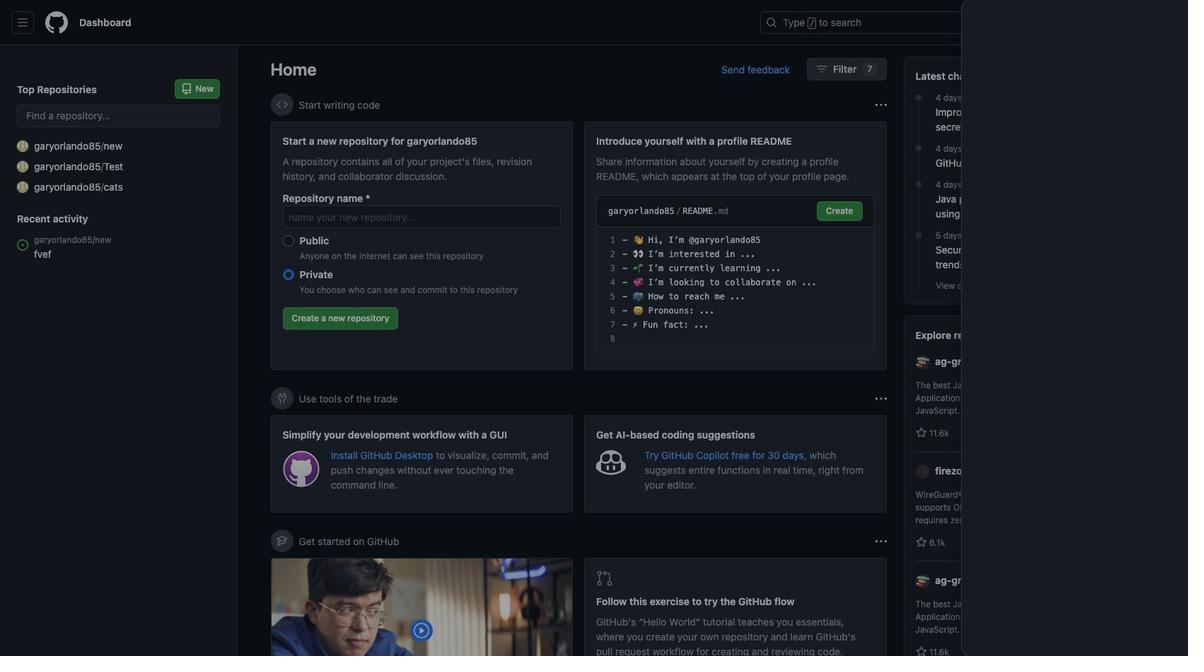 Task type: vqa. For each thing, say whether or not it's contained in the screenshot.
Account element
yes



Task type: describe. For each thing, give the bounding box(es) containing it.
2 star image from the top
[[915, 647, 927, 657]]

2 dot fill image from the top
[[913, 143, 924, 154]]

1 dot fill image from the top
[[913, 92, 924, 103]]

explore repositories navigation
[[903, 316, 1155, 657]]

account element
[[0, 45, 238, 657]]

homepage image
[[45, 11, 68, 34]]



Task type: locate. For each thing, give the bounding box(es) containing it.
0 vertical spatial dot fill image
[[913, 179, 924, 190]]

1 star image from the top
[[915, 537, 927, 549]]

1 dot fill image from the top
[[913, 179, 924, 190]]

1 vertical spatial star image
[[915, 647, 927, 657]]

dot fill image
[[913, 92, 924, 103], [913, 143, 924, 154]]

star image
[[915, 537, 927, 549], [915, 647, 927, 657]]

0 vertical spatial dot fill image
[[913, 92, 924, 103]]

star image
[[915, 428, 927, 439]]

2 dot fill image from the top
[[913, 230, 924, 241]]

1 vertical spatial dot fill image
[[913, 143, 924, 154]]

dot fill image
[[913, 179, 924, 190], [913, 230, 924, 241]]

0 vertical spatial star image
[[915, 537, 927, 549]]

explore element
[[903, 57, 1155, 657]]

1 vertical spatial dot fill image
[[913, 230, 924, 241]]



